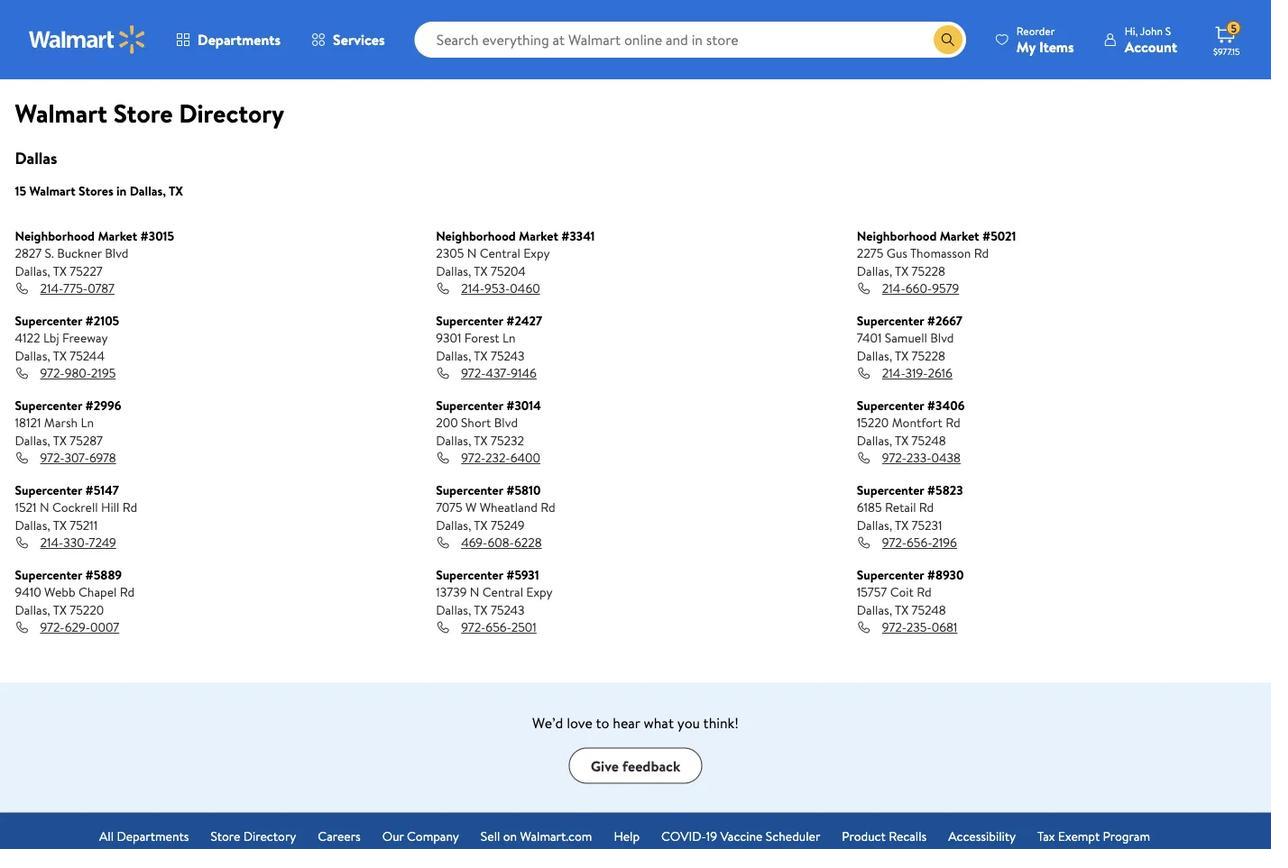 Task type: describe. For each thing, give the bounding box(es) containing it.
our company link
[[382, 828, 459, 847]]

8930
[[936, 566, 964, 584]]

, inside supercenter # 5931 13739 n central expy dallas , tx 75243
[[468, 601, 471, 619]]

75243 inside "supercenter # 2427 9301 forest ln dallas , tx 75243"
[[491, 347, 525, 365]]

656- for 75231
[[907, 534, 932, 552]]

0438
[[932, 449, 961, 467]]

214-330-7249 link
[[40, 534, 116, 552]]

15757
[[857, 584, 887, 601]]

market for rd
[[940, 227, 979, 245]]

1 vertical spatial stores
[[79, 182, 113, 200]]

departments button
[[161, 18, 296, 61]]

give
[[591, 756, 619, 776]]

central inside neighborhood market # 3341 2305 n central expy dallas , tx 75204
[[480, 245, 520, 262]]

75248 for 0681
[[912, 601, 946, 619]]

972- for 972-980-2195
[[40, 365, 65, 382]]

2667
[[936, 312, 963, 329]]

775-
[[63, 280, 88, 297]]

972-437-9146 link
[[461, 365, 537, 382]]

# for 5889
[[85, 566, 94, 584]]

75243 inside supercenter # 5931 13739 n central expy dallas , tx 75243
[[491, 601, 525, 619]]

covid-
[[661, 828, 706, 846]]

3341
[[570, 227, 595, 245]]

search icon image
[[941, 32, 955, 47]]

# for 5810
[[506, 481, 515, 499]]

sell on walmart.com link
[[481, 828, 592, 847]]

2195
[[91, 365, 116, 382]]

supercenter # 2105 4122 lbj freeway dallas , tx 75244
[[15, 312, 119, 365]]

972-235-0681
[[882, 619, 958, 637]]

972-437-9146
[[461, 365, 537, 382]]

dallas inside supercenter # 2667 7401 samuell blvd dallas , tx 75228
[[857, 347, 889, 365]]

9146
[[511, 365, 537, 382]]

972- for 972-656-2196
[[882, 534, 907, 552]]

departments inside departments popup button
[[198, 30, 281, 50]]

214-319-2616 link
[[882, 365, 953, 382]]

232-
[[485, 449, 510, 467]]

buckner
[[57, 245, 102, 262]]

tx inside supercenter # 2996 18121 marsh ln dallas , tx 75287
[[53, 432, 67, 449]]

supercenter for 7075
[[436, 481, 503, 499]]

items
[[1039, 37, 1074, 56]]

dallas inside neighborhood market # 5021 2275 gus thomasson rd dallas , tx 75228
[[857, 262, 889, 280]]

rd inside neighborhood market # 5021 2275 gus thomasson rd dallas , tx 75228
[[974, 245, 989, 262]]

dallas inside the supercenter # 5147 1521 n cockrell hill rd dallas , tx 75211
[[15, 517, 47, 534]]

blvd for supercenter # 3014 200 short blvd dallas , tx 75232
[[494, 414, 518, 432]]

supercenter # 5147 1521 n cockrell hill rd dallas , tx 75211
[[15, 481, 137, 534]]

ln for 2427
[[503, 329, 516, 347]]

neighborhood market # 5021 2275 gus thomasson rd dallas , tx 75228
[[857, 227, 1016, 280]]

hear
[[613, 713, 640, 733]]

thomasson
[[910, 245, 971, 262]]

, inside supercenter # 2105 4122 lbj freeway dallas , tx 75244
[[47, 347, 50, 365]]

supercenter for 9410
[[15, 566, 82, 584]]

972- for 972-307-6978
[[40, 449, 64, 467]]

15220
[[857, 414, 889, 432]]

972-233-0438
[[882, 449, 961, 467]]

company
[[407, 828, 459, 846]]

, inside neighborhood market # 5021 2275 gus thomasson rd dallas , tx 75228
[[889, 262, 892, 280]]

hi,
[[1125, 23, 1138, 38]]

tx inside neighborhood market # 3341 2305 n central expy dallas , tx 75204
[[474, 262, 488, 280]]

972-233-0438 link
[[882, 449, 961, 467]]

think!
[[703, 713, 739, 733]]

neighborhood market # 3341 2305 n central expy dallas , tx 75204
[[436, 227, 595, 280]]

careers
[[318, 828, 361, 846]]

656- for 75243
[[486, 619, 511, 637]]

supercenter for 4122
[[15, 312, 82, 329]]

# inside neighborhood market # 3341 2305 n central expy dallas , tx 75204
[[561, 227, 570, 245]]

Walmart Site-Wide search field
[[415, 22, 966, 58]]

give feedback
[[591, 756, 681, 776]]

chapel
[[78, 584, 117, 601]]

exempt
[[1058, 828, 1100, 846]]

walmart store directory
[[15, 95, 284, 130]]

972- for 972-629-0007
[[40, 619, 65, 637]]

214-319-2616
[[882, 365, 953, 382]]

all departments
[[99, 828, 189, 846]]

supercenter # 3406 15220 montfort rd dallas , tx 75248
[[857, 397, 965, 449]]

75211
[[70, 517, 98, 534]]

, inside the supercenter # 5147 1521 n cockrell hill rd dallas , tx 75211
[[47, 517, 50, 534]]

469-608-6228
[[461, 534, 542, 552]]

accessibility link
[[949, 828, 1016, 847]]

store inside 'link'
[[211, 828, 240, 846]]

dallas inside neighborhood market # 3015 2827 s. buckner blvd dallas , tx 75227
[[15, 262, 47, 280]]

# inside neighborhood market # 3015 2827 s. buckner blvd dallas , tx 75227
[[140, 227, 149, 245]]

, inside 'supercenter # 3014 200 short blvd dallas , tx 75232'
[[468, 432, 471, 449]]

75232
[[491, 432, 524, 449]]

to
[[596, 713, 609, 733]]

supercenter # 8930 15757 coit rd dallas , tx 75248
[[857, 566, 964, 619]]

retail
[[885, 499, 916, 517]]

tx inside the supercenter # 5147 1521 n cockrell hill rd dallas , tx 75211
[[53, 517, 67, 534]]

expy inside supercenter # 5931 13739 n central expy dallas , tx 75243
[[526, 584, 553, 601]]

214-775-0787 link
[[40, 280, 114, 297]]

214- for 775-
[[40, 280, 63, 297]]

freeway
[[62, 329, 108, 347]]

blvd inside neighborhood market # 3015 2827 s. buckner blvd dallas , tx 75227
[[105, 245, 129, 262]]

market for expy
[[519, 227, 558, 245]]

supercenter # 2996 18121 marsh ln dallas , tx 75287
[[15, 397, 121, 449]]

supercenter for 1521
[[15, 481, 82, 499]]

expy inside neighborhood market # 3341 2305 n central expy dallas , tx 75204
[[524, 245, 550, 262]]

tax
[[1038, 828, 1055, 846]]

walmart image
[[29, 25, 146, 54]]

dallas inside supercenter # 2105 4122 lbj freeway dallas , tx 75244
[[15, 347, 47, 365]]

tx inside 'supercenter # 3014 200 short blvd dallas , tx 75232'
[[474, 432, 488, 449]]

s.
[[45, 245, 54, 262]]

972- for 972-437-9146
[[461, 365, 486, 382]]

972- for 972-235-0681
[[882, 619, 907, 637]]

walmart.com
[[520, 828, 592, 846]]

n inside neighborhood market # 3341 2305 n central expy dallas , tx 75204
[[467, 245, 477, 262]]

neighborhood for gus
[[857, 227, 937, 245]]

dallas inside 'supercenter # 3014 200 short blvd dallas , tx 75232'
[[436, 432, 468, 449]]

2827
[[15, 245, 42, 262]]

services
[[333, 30, 385, 50]]

75228 inside supercenter # 2667 7401 samuell blvd dallas , tx 75228
[[912, 347, 946, 365]]

lbj
[[43, 329, 59, 347]]

469-
[[461, 534, 488, 552]]

give feedback button
[[569, 748, 702, 785]]

n for supercenter # 5147 1521 n cockrell hill rd dallas , tx 75211
[[40, 499, 49, 517]]

75204
[[491, 262, 526, 280]]

307-
[[64, 449, 89, 467]]

75249
[[491, 517, 525, 534]]

tx inside supercenter # 8930 15757 coit rd dallas , tx 75248
[[895, 601, 909, 619]]

store directory link
[[211, 828, 296, 847]]

5931
[[515, 566, 539, 584]]

, inside "supercenter # 2427 9301 forest ln dallas , tx 75243"
[[468, 347, 471, 365]]

product
[[842, 828, 886, 846]]

our company
[[382, 828, 459, 846]]

2305
[[436, 245, 464, 262]]

rd inside supercenter # 5810 7075 w wheatland rd dallas , tx 75249
[[541, 499, 556, 517]]

n for supercenter # 5931 13739 n central expy dallas , tx 75243
[[470, 584, 480, 601]]

on
[[503, 828, 517, 846]]

19
[[706, 828, 717, 846]]

tx inside neighborhood market # 5021 2275 gus thomasson rd dallas , tx 75228
[[895, 262, 909, 280]]

235-
[[907, 619, 932, 637]]

supercenter # 2427 9301 forest ln dallas , tx 75243
[[436, 312, 542, 365]]

2275
[[857, 245, 884, 262]]

supercenter for 18121
[[15, 397, 82, 414]]

forest
[[464, 329, 500, 347]]

wheatland
[[480, 499, 538, 517]]

feedback
[[622, 756, 681, 776]]

reorder my items
[[1017, 23, 1074, 56]]

0007
[[90, 619, 119, 637]]

0787
[[88, 280, 114, 297]]

supercenter # 5889 9410 webb chapel rd dallas , tx 75220
[[15, 566, 135, 619]]

dallas inside supercenter # 8930 15757 coit rd dallas , tx 75248
[[857, 601, 889, 619]]

# inside neighborhood market # 5021 2275 gus thomasson rd dallas , tx 75228
[[983, 227, 991, 245]]

3015
[[149, 227, 174, 245]]

accessibility
[[949, 828, 1016, 846]]

5147
[[94, 481, 119, 499]]



Task type: vqa. For each thing, say whether or not it's contained in the screenshot.
do
no



Task type: locate. For each thing, give the bounding box(es) containing it.
blvd right 75227
[[105, 245, 129, 262]]

972- down the webb
[[40, 619, 65, 637]]

my
[[1017, 37, 1036, 56]]

972- down forest
[[461, 365, 486, 382]]

0681
[[932, 619, 958, 637]]

, right 18121
[[47, 432, 50, 449]]

1 75248 from the top
[[912, 432, 946, 449]]

0 vertical spatial directory
[[179, 95, 284, 130]]

supercenter inside the supercenter # 5147 1521 n cockrell hill rd dallas , tx 75211
[[15, 481, 82, 499]]

972- down short
[[461, 449, 485, 467]]

supercenter down 233-
[[857, 481, 924, 499]]

texas
[[133, 60, 162, 78]]

1 neighborhood from the left
[[15, 227, 95, 245]]

tx inside supercenter # 5889 9410 webb chapel rd dallas , tx 75220
[[53, 601, 67, 619]]

1 horizontal spatial 656-
[[907, 534, 932, 552]]

0 vertical spatial 656-
[[907, 534, 932, 552]]

ln right marsh
[[81, 414, 94, 432]]

central up 214-953-0460 link
[[480, 245, 520, 262]]

214- for 660-
[[882, 280, 906, 297]]

rd right montfort
[[946, 414, 961, 432]]

we'd love to hear what you think!
[[532, 713, 739, 733]]

# for 3406
[[927, 397, 936, 414]]

n right 1521
[[40, 499, 49, 517]]

central inside supercenter # 5931 13739 n central expy dallas , tx 75243
[[483, 584, 523, 601]]

in
[[116, 182, 127, 200]]

supercenter for 6185
[[857, 481, 924, 499]]

1 75228 from the top
[[912, 262, 946, 280]]

2 neighborhood from the left
[[436, 227, 516, 245]]

tx inside supercenter # 5823 6185 retail rd dallas , tx 75231
[[895, 517, 909, 534]]

tx inside supercenter # 2667 7401 samuell blvd dallas , tx 75228
[[895, 347, 909, 365]]

0 horizontal spatial blvd
[[105, 245, 129, 262]]

tx inside neighborhood market # 3015 2827 s. buckner blvd dallas , tx 75227
[[53, 262, 67, 280]]

market left 3341
[[519, 227, 558, 245]]

972-656-2196 link
[[882, 534, 957, 552]]

469-608-6228 link
[[461, 534, 542, 552]]

0 vertical spatial store
[[113, 95, 173, 130]]

supercenter down 330-
[[15, 566, 82, 584]]

214-775-0787
[[40, 280, 114, 297]]

stores left services dropdown button
[[257, 60, 292, 78]]

1 vertical spatial central
[[483, 584, 523, 601]]

, inside supercenter # 2667 7401 samuell blvd dallas , tx 75228
[[889, 347, 892, 365]]

supercenter down 972-656-2196
[[857, 566, 924, 584]]

214-330-7249
[[40, 534, 116, 552]]

neighborhood inside neighborhood market # 3341 2305 n central expy dallas , tx 75204
[[436, 227, 516, 245]]

# for 2996
[[85, 397, 94, 414]]

market
[[98, 227, 137, 245], [519, 227, 558, 245], [940, 227, 979, 245]]

rd inside supercenter # 5889 9410 webb chapel rd dallas , tx 75220
[[120, 584, 135, 601]]

6978
[[89, 449, 116, 467]]

dallas inside supercenter # 3406 15220 montfort rd dallas , tx 75248
[[857, 432, 889, 449]]

2 vertical spatial walmart
[[29, 182, 76, 200]]

product recalls
[[842, 828, 927, 846]]

walmart right 15
[[29, 182, 76, 200]]

75231
[[912, 517, 942, 534]]

0 vertical spatial expy
[[524, 245, 550, 262]]

# inside supercenter # 2667 7401 samuell blvd dallas , tx 75228
[[927, 312, 936, 329]]

5889
[[94, 566, 122, 584]]

0 vertical spatial ln
[[503, 329, 516, 347]]

, right 9301
[[468, 347, 471, 365]]

blvd for supercenter # 2667 7401 samuell blvd dallas , tx 75228
[[930, 329, 954, 347]]

972- down 15220
[[882, 449, 907, 467]]

1 vertical spatial departments
[[117, 828, 189, 846]]

n inside supercenter # 5931 13739 n central expy dallas , tx 75243
[[470, 584, 480, 601]]

0 vertical spatial blvd
[[105, 245, 129, 262]]

, right "15757"
[[889, 601, 892, 619]]

2 market from the left
[[519, 227, 558, 245]]

2 vertical spatial n
[[470, 584, 480, 601]]

1 vertical spatial n
[[40, 499, 49, 517]]

# inside supercenter # 5823 6185 retail rd dallas , tx 75231
[[927, 481, 936, 499]]

, inside neighborhood market # 3015 2827 s. buckner blvd dallas , tx 75227
[[47, 262, 50, 280]]

market inside neighborhood market # 5021 2275 gus thomasson rd dallas , tx 75228
[[940, 227, 979, 245]]

0 vertical spatial departments
[[198, 30, 281, 50]]

blvd inside 'supercenter # 3014 200 short blvd dallas , tx 75232'
[[494, 414, 518, 432]]

214- for 953-
[[461, 280, 485, 297]]

stores
[[257, 60, 292, 78], [79, 182, 113, 200]]

market inside neighborhood market # 3015 2827 s. buckner blvd dallas , tx 75227
[[98, 227, 137, 245]]

4122
[[15, 329, 40, 347]]

blvd right short
[[494, 414, 518, 432]]

# for 8930
[[927, 566, 936, 584]]

walmart for walmart stores
[[208, 60, 254, 78]]

dallas inside supercenter # 2996 18121 marsh ln dallas , tx 75287
[[15, 432, 47, 449]]

1 vertical spatial expy
[[526, 584, 553, 601]]

neighborhood up 660-
[[857, 227, 937, 245]]

0 vertical spatial walmart
[[208, 60, 254, 78]]

75228 inside neighborhood market # 5021 2275 gus thomasson rd dallas , tx 75228
[[912, 262, 946, 280]]

1 horizontal spatial blvd
[[494, 414, 518, 432]]

coit
[[890, 584, 914, 601]]

tx inside supercenter # 5931 13739 n central expy dallas , tx 75243
[[474, 601, 488, 619]]

rd right hill
[[122, 499, 137, 517]]

2 75248 from the top
[[912, 601, 946, 619]]

walmart right texas
[[208, 60, 254, 78]]

75248 inside supercenter # 3406 15220 montfort rd dallas , tx 75248
[[912, 432, 946, 449]]

directory inside store directory 'link'
[[243, 828, 296, 846]]

972- down '13739' at left
[[461, 619, 486, 637]]

# inside the supercenter # 5147 1521 n cockrell hill rd dallas , tx 75211
[[85, 481, 94, 499]]

supercenter down 232-
[[436, 481, 503, 499]]

75227
[[70, 262, 103, 280]]

market for blvd
[[98, 227, 137, 245]]

0 vertical spatial central
[[480, 245, 520, 262]]

, right 200
[[468, 432, 471, 449]]

214-953-0460
[[461, 280, 540, 297]]

blvd up 2616
[[930, 329, 954, 347]]

supercenter inside supercenter # 3406 15220 montfort rd dallas , tx 75248
[[857, 397, 924, 414]]

# for 2105
[[85, 312, 94, 329]]

972-307-6978 link
[[40, 449, 116, 467]]

214-660-9579
[[882, 280, 959, 297]]

supercenter down 319-
[[857, 397, 924, 414]]

directory left careers
[[243, 828, 296, 846]]

972- for 972-232-6400
[[461, 449, 485, 467]]

2 horizontal spatial blvd
[[930, 329, 954, 347]]

dallas inside supercenter # 5931 13739 n central expy dallas , tx 75243
[[436, 601, 468, 619]]

2 vertical spatial blvd
[[494, 414, 518, 432]]

1 horizontal spatial stores
[[257, 60, 292, 78]]

0 horizontal spatial departments
[[117, 828, 189, 846]]

blvd inside supercenter # 2667 7401 samuell blvd dallas , tx 75228
[[930, 329, 954, 347]]

# inside supercenter # 2996 18121 marsh ln dallas , tx 75287
[[85, 397, 94, 414]]

0 horizontal spatial ln
[[81, 414, 94, 432]]

972- for 972-233-0438
[[882, 449, 907, 467]]

, right 4122 at the top
[[47, 347, 50, 365]]

covid-19 vaccine scheduler
[[661, 828, 820, 846]]

, right 15220
[[889, 432, 892, 449]]

supercenter inside supercenter # 5823 6185 retail rd dallas , tx 75231
[[857, 481, 924, 499]]

all departments link
[[99, 828, 189, 847]]

# inside 'supercenter # 3014 200 short blvd dallas , tx 75232'
[[506, 397, 515, 414]]

# inside supercenter # 2105 4122 lbj freeway dallas , tx 75244
[[85, 312, 94, 329]]

2 horizontal spatial neighborhood
[[857, 227, 937, 245]]

ln right forest
[[503, 329, 516, 347]]

0 horizontal spatial 656-
[[486, 619, 511, 637]]

n right '13739' at left
[[470, 584, 480, 601]]

1 horizontal spatial departments
[[198, 30, 281, 50]]

ln for 2996
[[81, 414, 94, 432]]

tx inside supercenter # 2105 4122 lbj freeway dallas , tx 75244
[[53, 347, 67, 365]]

supercenter # 5931 13739 n central expy dallas , tx 75243
[[436, 566, 553, 619]]

# for 5823
[[927, 481, 936, 499]]

expy up 2501
[[526, 584, 553, 601]]

608-
[[488, 534, 514, 552]]

supercenter for 15757
[[857, 566, 924, 584]]

2 75228 from the top
[[912, 347, 946, 365]]

3406
[[936, 397, 965, 414]]

1 vertical spatial 75248
[[912, 601, 946, 619]]

supercenter for 7401
[[857, 312, 924, 329]]

, right 7401
[[889, 347, 892, 365]]

marsh
[[44, 414, 78, 432]]

0 horizontal spatial neighborhood
[[15, 227, 95, 245]]

# inside supercenter # 5889 9410 webb chapel rd dallas , tx 75220
[[85, 566, 94, 584]]

n right 2305
[[467, 245, 477, 262]]

1 vertical spatial ln
[[81, 414, 94, 432]]

stores left 'in'
[[79, 182, 113, 200]]

supercenter down 775-
[[15, 312, 82, 329]]

214- left 75211
[[40, 534, 63, 552]]

972-235-0681 link
[[882, 619, 958, 637]]

neighborhood for s.
[[15, 227, 95, 245]]

0 vertical spatial 75228
[[912, 262, 946, 280]]

# inside supercenter # 3406 15220 montfort rd dallas , tx 75248
[[927, 397, 936, 414]]

9579
[[932, 280, 959, 297]]

Search search field
[[415, 22, 966, 58]]

2 75243 from the top
[[491, 601, 525, 619]]

# for 5931
[[506, 566, 515, 584]]

sell on walmart.com
[[481, 828, 592, 846]]

, right 2305
[[468, 262, 471, 280]]

75248
[[912, 432, 946, 449], [912, 601, 946, 619]]

5021
[[991, 227, 1016, 245]]

market inside neighborhood market # 3341 2305 n central expy dallas , tx 75204
[[519, 227, 558, 245]]

972- down lbj
[[40, 365, 65, 382]]

rd right chapel
[[120, 584, 135, 601]]

we'd
[[532, 713, 563, 733]]

rd right wheatland
[[541, 499, 556, 517]]

supercenter # 3014 200 short blvd dallas , tx 75232
[[436, 397, 541, 449]]

supercenter down 437-
[[436, 397, 503, 414]]

75220
[[70, 601, 104, 619]]

0 horizontal spatial store
[[113, 95, 173, 130]]

dallas inside supercenter # 5823 6185 retail rd dallas , tx 75231
[[857, 517, 889, 534]]

# for 5147
[[85, 481, 94, 499]]

directory
[[179, 95, 284, 130], [243, 828, 296, 846]]

1 75243 from the top
[[491, 347, 525, 365]]

supercenter inside "supercenter # 2427 9301 forest ln dallas , tx 75243"
[[436, 312, 503, 329]]

walmart
[[208, 60, 254, 78], [15, 95, 107, 130], [29, 182, 76, 200]]

, inside supercenter # 3406 15220 montfort rd dallas , tx 75248
[[889, 432, 892, 449]]

214-660-9579 link
[[882, 280, 959, 297]]

1 vertical spatial 656-
[[486, 619, 511, 637]]

expy up '0460'
[[524, 245, 550, 262]]

dallas inside neighborhood market # 3341 2305 n central expy dallas , tx 75204
[[436, 262, 468, 280]]

660-
[[906, 280, 932, 297]]

tax exempt program
[[1038, 828, 1150, 846]]

6228
[[514, 534, 542, 552]]

dallas inside supercenter # 5889 9410 webb chapel rd dallas , tx 75220
[[15, 601, 47, 619]]

store directory
[[211, 828, 296, 846]]

supercenter down 980-
[[15, 397, 82, 414]]

972-232-6400 link
[[461, 449, 540, 467]]

214- down samuell
[[882, 365, 905, 382]]

1 horizontal spatial neighborhood
[[436, 227, 516, 245]]

, right '6185'
[[889, 517, 892, 534]]

1 vertical spatial store
[[211, 828, 240, 846]]

neighborhood inside neighborhood market # 3015 2827 s. buckner blvd dallas , tx 75227
[[15, 227, 95, 245]]

7075
[[436, 499, 462, 517]]

supercenter for 200
[[436, 397, 503, 414]]

market left 5021
[[940, 227, 979, 245]]

972-629-0007 link
[[40, 619, 119, 637]]

972- down retail
[[882, 534, 907, 552]]

, right 7075
[[468, 517, 471, 534]]

blvd
[[105, 245, 129, 262], [930, 329, 954, 347], [494, 414, 518, 432]]

ln inside supercenter # 2996 18121 marsh ln dallas , tx 75287
[[81, 414, 94, 432]]

15  walmart stores in dallas, tx
[[15, 182, 183, 200]]

supercenter inside supercenter # 8930 15757 coit rd dallas , tx 75248
[[857, 566, 924, 584]]

hill
[[101, 499, 119, 517]]

directory down walmart stores
[[179, 95, 284, 130]]

webb
[[44, 584, 75, 601]]

, inside supercenter # 2996 18121 marsh ln dallas , tx 75287
[[47, 432, 50, 449]]

214- down s.
[[40, 280, 63, 297]]

# for 2427
[[506, 312, 515, 329]]

cockrell
[[52, 499, 98, 517]]

neighborhood up 75227
[[15, 227, 95, 245]]

ln inside "supercenter # 2427 9301 forest ln dallas , tx 75243"
[[503, 329, 516, 347]]

, right 1521
[[47, 517, 50, 534]]

john
[[1140, 23, 1163, 38]]

972- for 972-656-2501
[[461, 619, 486, 637]]

214- for 330-
[[40, 534, 63, 552]]

rd inside supercenter # 8930 15757 coit rd dallas , tx 75248
[[917, 584, 932, 601]]

neighborhood up 75204
[[436, 227, 516, 245]]

, right "9410"
[[47, 601, 50, 619]]

1 vertical spatial 75243
[[491, 601, 525, 619]]

1 vertical spatial blvd
[[930, 329, 954, 347]]

rd right retail
[[919, 499, 934, 517]]

330-
[[63, 534, 89, 552]]

75248 for 0438
[[912, 432, 946, 449]]

0 horizontal spatial stores
[[79, 182, 113, 200]]

rd inside supercenter # 5823 6185 retail rd dallas , tx 75231
[[919, 499, 934, 517]]

supercenter inside supercenter # 5889 9410 webb chapel rd dallas , tx 75220
[[15, 566, 82, 584]]

# inside supercenter # 5931 13739 n central expy dallas , tx 75243
[[506, 566, 515, 584]]

972- down coit
[[882, 619, 907, 637]]

, inside supercenter # 5889 9410 webb chapel rd dallas , tx 75220
[[47, 601, 50, 619]]

972-980-2195
[[40, 365, 116, 382]]

dallas inside supercenter # 5810 7075 w wheatland rd dallas , tx 75249
[[436, 517, 468, 534]]

supercenter for 13739
[[436, 566, 503, 584]]

supercenter inside supercenter # 2996 18121 marsh ln dallas , tx 75287
[[15, 397, 82, 414]]

market left 3015
[[98, 227, 137, 245]]

233-
[[907, 449, 932, 467]]

w
[[465, 499, 477, 517]]

tx inside supercenter # 3406 15220 montfort rd dallas , tx 75248
[[895, 432, 909, 449]]

tx inside "supercenter # 2427 9301 forest ln dallas , tx 75243"
[[474, 347, 488, 365]]

supercenter inside supercenter # 5810 7075 w wheatland rd dallas , tx 75249
[[436, 481, 503, 499]]

1 vertical spatial walmart
[[15, 95, 107, 130]]

neighborhood inside neighborhood market # 5021 2275 gus thomasson rd dallas , tx 75228
[[857, 227, 937, 245]]

departments inside 'all departments' link
[[117, 828, 189, 846]]

0 horizontal spatial market
[[98, 227, 137, 245]]

supercenter inside supercenter # 2105 4122 lbj freeway dallas , tx 75244
[[15, 312, 82, 329]]

supercenter inside supercenter # 2667 7401 samuell blvd dallas , tx 75228
[[857, 312, 924, 329]]

, right 2827
[[47, 262, 50, 280]]

, right '13739' at left
[[468, 601, 471, 619]]

supercenter
[[15, 312, 82, 329], [436, 312, 503, 329], [857, 312, 924, 329], [15, 397, 82, 414], [436, 397, 503, 414], [857, 397, 924, 414], [15, 481, 82, 499], [436, 481, 503, 499], [857, 481, 924, 499], [15, 566, 82, 584], [436, 566, 503, 584], [857, 566, 924, 584]]

supercenter down 953-
[[436, 312, 503, 329]]

972- down marsh
[[40, 449, 64, 467]]

75244
[[70, 347, 105, 365]]

supercenter for 15220
[[857, 397, 924, 414]]

0 vertical spatial 75243
[[491, 347, 525, 365]]

1 horizontal spatial market
[[519, 227, 558, 245]]

1 horizontal spatial ln
[[503, 329, 516, 347]]

1 horizontal spatial store
[[211, 828, 240, 846]]

214-
[[40, 280, 63, 297], [461, 280, 485, 297], [882, 280, 906, 297], [882, 365, 905, 382], [40, 534, 63, 552]]

supercenter down 307-
[[15, 481, 82, 499]]

75248 inside supercenter # 8930 15757 coit rd dallas , tx 75248
[[912, 601, 946, 619]]

0 vertical spatial n
[[467, 245, 477, 262]]

1 vertical spatial 75228
[[912, 347, 946, 365]]

214- for 319-
[[882, 365, 905, 382]]

, inside supercenter # 5810 7075 w wheatland rd dallas , tx 75249
[[468, 517, 471, 534]]

0 vertical spatial 75248
[[912, 432, 946, 449]]

departments up walmart stores
[[198, 30, 281, 50]]

tx inside supercenter # 5810 7075 w wheatland rd dallas , tx 75249
[[474, 517, 488, 534]]

, right 2275
[[889, 262, 892, 280]]

supercenter inside supercenter # 5931 13739 n central expy dallas , tx 75243
[[436, 566, 503, 584]]

supercenter inside 'supercenter # 3014 200 short blvd dallas , tx 75232'
[[436, 397, 503, 414]]

972-307-6978
[[40, 449, 116, 467]]

store right all departments
[[211, 828, 240, 846]]

# for 2667
[[927, 312, 936, 329]]

rd left 5021
[[974, 245, 989, 262]]

2 horizontal spatial market
[[940, 227, 979, 245]]

rd inside supercenter # 3406 15220 montfort rd dallas , tx 75248
[[946, 414, 961, 432]]

central up 972-656-2501 link
[[483, 584, 523, 601]]

love
[[567, 713, 593, 733]]

3 neighborhood from the left
[[857, 227, 937, 245]]

program
[[1103, 828, 1150, 846]]

# for 3014
[[506, 397, 515, 414]]

supercenter down 660-
[[857, 312, 924, 329]]

walmart down walmart image
[[15, 95, 107, 130]]

214- left 75204
[[461, 280, 485, 297]]

, inside neighborhood market # 3341 2305 n central expy dallas , tx 75204
[[468, 262, 471, 280]]

walmart for walmart store directory
[[15, 95, 107, 130]]

rd inside the supercenter # 5147 1521 n cockrell hill rd dallas , tx 75211
[[122, 499, 137, 517]]

7401
[[857, 329, 882, 347]]

supercenter for 9301
[[436, 312, 503, 329]]

0 vertical spatial stores
[[257, 60, 292, 78]]

dallas inside "supercenter # 2427 9301 forest ln dallas , tx 75243"
[[436, 347, 468, 365]]

departments right 'all'
[[117, 828, 189, 846]]

supercenter down 469-
[[436, 566, 503, 584]]

972-232-6400
[[461, 449, 540, 467]]

1 market from the left
[[98, 227, 137, 245]]

6400
[[510, 449, 540, 467]]

5810
[[515, 481, 541, 499]]

3 market from the left
[[940, 227, 979, 245]]

store
[[113, 95, 173, 130], [211, 828, 240, 846]]

1 vertical spatial directory
[[243, 828, 296, 846]]

supercenter # 5823 6185 retail rd dallas , tx 75231
[[857, 481, 963, 534]]

, inside supercenter # 8930 15757 coit rd dallas , tx 75248
[[889, 601, 892, 619]]

neighborhood for n
[[436, 227, 516, 245]]

rd right coit
[[917, 584, 932, 601]]

972-656-2501 link
[[461, 619, 537, 637]]

# inside supercenter # 8930 15757 coit rd dallas , tx 75248
[[927, 566, 936, 584]]

214- down gus
[[882, 280, 906, 297]]

, inside supercenter # 5823 6185 retail rd dallas , tx 75231
[[889, 517, 892, 534]]

store down texas
[[113, 95, 173, 130]]



